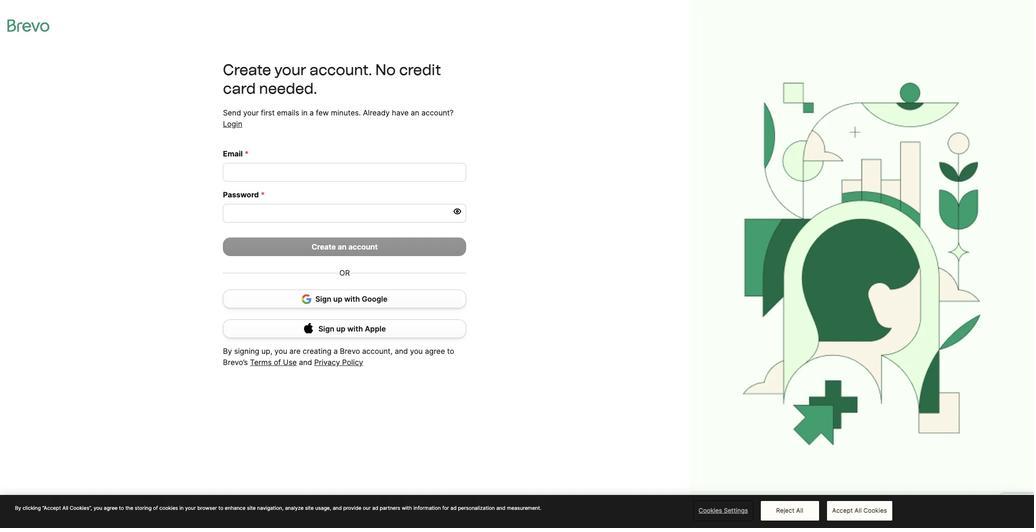 Task type: locate. For each thing, give the bounding box(es) containing it.
0 horizontal spatial a
[[310, 108, 314, 118]]

and inside the "by signing up, you are creating a brevo account, and you agree to brevo's"
[[395, 347, 408, 356]]

ad right for
[[451, 506, 457, 512]]

1 horizontal spatial ad
[[451, 506, 457, 512]]

cookies settings
[[699, 508, 748, 515]]

agree
[[425, 347, 445, 356], [104, 506, 118, 512]]

1 vertical spatial an
[[338, 243, 347, 252]]

accept
[[833, 508, 853, 515]]

1 horizontal spatial to
[[219, 506, 223, 512]]

0 vertical spatial with
[[344, 295, 360, 304]]

create inside button
[[312, 243, 336, 252]]

1 horizontal spatial agree
[[425, 347, 445, 356]]

provide
[[343, 506, 362, 512]]

up up brevo
[[336, 325, 346, 334]]

an inside create an account button
[[338, 243, 347, 252]]

0 horizontal spatial your
[[185, 506, 196, 512]]

0 vertical spatial up
[[333, 295, 343, 304]]

0 horizontal spatial to
[[119, 506, 124, 512]]

up for sign up with google
[[333, 295, 343, 304]]

sign up sign up with apple button
[[316, 295, 332, 304]]

and right usage,
[[333, 506, 342, 512]]

None password field
[[223, 204, 467, 223]]

1 horizontal spatial *
[[261, 190, 265, 200]]

0 horizontal spatial in
[[180, 506, 184, 512]]

cookies right accept
[[864, 508, 888, 515]]

you
[[275, 347, 287, 356], [410, 347, 423, 356], [94, 506, 102, 512]]

1 vertical spatial agree
[[104, 506, 118, 512]]

2 horizontal spatial your
[[275, 61, 307, 79]]

and right account, at the bottom left of page
[[395, 347, 408, 356]]

sign up with google
[[316, 295, 388, 304]]

a inside send your first emails in a few minutes. already have an account? login
[[310, 108, 314, 118]]

0 horizontal spatial site
[[247, 506, 256, 512]]

1 vertical spatial *
[[261, 190, 265, 200]]

cookies
[[699, 508, 723, 515], [864, 508, 888, 515]]

sign for sign up with apple
[[319, 325, 335, 334]]

and
[[395, 347, 408, 356], [299, 358, 312, 368], [333, 506, 342, 512], [497, 506, 506, 512]]

of left use
[[274, 358, 281, 368]]

you right cookies",
[[94, 506, 102, 512]]

your
[[275, 61, 307, 79], [243, 108, 259, 118], [185, 506, 196, 512]]

an inside send your first emails in a few minutes. already have an account? login
[[411, 108, 420, 118]]

by left the clicking
[[15, 506, 21, 512]]

sign up with apple button
[[223, 320, 467, 339]]

up for sign up with apple
[[336, 325, 346, 334]]

1 horizontal spatial cookies
[[864, 508, 888, 515]]

1 horizontal spatial your
[[243, 108, 259, 118]]

1 vertical spatial with
[[347, 325, 363, 334]]

an left the account
[[338, 243, 347, 252]]

1 vertical spatial up
[[336, 325, 346, 334]]

1 cookies from the left
[[699, 508, 723, 515]]

all right "accept
[[62, 506, 68, 512]]

an
[[411, 108, 420, 118], [338, 243, 347, 252]]

2 vertical spatial your
[[185, 506, 196, 512]]

sign up creating at the left of page
[[319, 325, 335, 334]]

0 vertical spatial create
[[223, 61, 271, 79]]

1 vertical spatial by
[[15, 506, 21, 512]]

by
[[223, 347, 232, 356], [15, 506, 21, 512]]

site right enhance
[[247, 506, 256, 512]]

1 vertical spatial of
[[153, 506, 158, 512]]

with left google
[[344, 295, 360, 304]]

a left few
[[310, 108, 314, 118]]

in inside send your first emails in a few minutes. already have an account? login
[[302, 108, 308, 118]]

ad right our
[[372, 506, 379, 512]]

with for apple
[[347, 325, 363, 334]]

in right the emails
[[302, 108, 308, 118]]

0 horizontal spatial all
[[62, 506, 68, 512]]

1 horizontal spatial create
[[312, 243, 336, 252]]

signing
[[234, 347, 260, 356]]

2 vertical spatial with
[[402, 506, 412, 512]]

1 vertical spatial create
[[312, 243, 336, 252]]

of right storing
[[153, 506, 158, 512]]

0 vertical spatial your
[[275, 61, 307, 79]]

0 vertical spatial *
[[245, 149, 249, 159]]

by up brevo's
[[223, 347, 232, 356]]

0 horizontal spatial create
[[223, 61, 271, 79]]

account?
[[422, 108, 454, 118]]

create up the card
[[223, 61, 271, 79]]

ad
[[372, 506, 379, 512], [451, 506, 457, 512]]

0 horizontal spatial cookies
[[699, 508, 723, 515]]

*
[[245, 149, 249, 159], [261, 190, 265, 200]]

1 horizontal spatial of
[[274, 358, 281, 368]]

"accept
[[42, 506, 61, 512]]

all right reject
[[797, 508, 804, 515]]

site left usage,
[[305, 506, 314, 512]]

your inside 'create your account. no credit card needed.'
[[275, 61, 307, 79]]

create an account button
[[223, 238, 467, 257]]

partners
[[380, 506, 401, 512]]

brevo's
[[223, 358, 248, 368]]

2 horizontal spatial to
[[447, 347, 454, 356]]

sign for sign up with google
[[316, 295, 332, 304]]

all
[[62, 506, 68, 512], [797, 508, 804, 515], [855, 508, 862, 515]]

0 horizontal spatial of
[[153, 506, 158, 512]]

emails
[[277, 108, 299, 118]]

by inside the "by signing up, you are creating a brevo account, and you agree to brevo's"
[[223, 347, 232, 356]]

up
[[333, 295, 343, 304], [336, 325, 346, 334]]

1 horizontal spatial an
[[411, 108, 420, 118]]

have
[[392, 108, 409, 118]]

0 horizontal spatial agree
[[104, 506, 118, 512]]

agree inside the "by signing up, you are creating a brevo account, and you agree to brevo's"
[[425, 347, 445, 356]]

0 horizontal spatial *
[[245, 149, 249, 159]]

your left the first
[[243, 108, 259, 118]]

0 vertical spatial by
[[223, 347, 232, 356]]

0 horizontal spatial an
[[338, 243, 347, 252]]

account
[[349, 243, 378, 252]]

create inside 'create your account. no credit card needed.'
[[223, 61, 271, 79]]

1 horizontal spatial all
[[797, 508, 804, 515]]

with for google
[[344, 295, 360, 304]]

in right the cookies
[[180, 506, 184, 512]]

an right "have"
[[411, 108, 420, 118]]

our
[[363, 506, 371, 512]]

0 vertical spatial an
[[411, 108, 420, 118]]

1 vertical spatial your
[[243, 108, 259, 118]]

by for by clicking "accept all cookies", you agree to the storing of cookies in your browser to enhance site navigation, analyze site usage, and provide our ad partners with information for ad personalization and measurement.
[[15, 506, 21, 512]]

your up needed.
[[275, 61, 307, 79]]

0 vertical spatial of
[[274, 358, 281, 368]]

1 vertical spatial a
[[334, 347, 338, 356]]

by signing up, you are creating a brevo account, and you agree to brevo's
[[223, 347, 454, 368]]

with
[[344, 295, 360, 304], [347, 325, 363, 334], [402, 506, 412, 512]]

up,
[[262, 347, 273, 356]]

create left the account
[[312, 243, 336, 252]]

* right email
[[245, 149, 249, 159]]

to
[[447, 347, 454, 356], [119, 506, 124, 512], [219, 506, 223, 512]]

1 horizontal spatial a
[[334, 347, 338, 356]]

of
[[274, 358, 281, 368], [153, 506, 158, 512]]

sign
[[316, 295, 332, 304], [319, 325, 335, 334]]

reject all
[[777, 508, 804, 515]]

your left browser
[[185, 506, 196, 512]]

0 horizontal spatial ad
[[372, 506, 379, 512]]

1 horizontal spatial in
[[302, 108, 308, 118]]

* right password
[[261, 190, 265, 200]]

site
[[247, 506, 256, 512], [305, 506, 314, 512]]

0 vertical spatial agree
[[425, 347, 445, 356]]

0 vertical spatial in
[[302, 108, 308, 118]]

2 horizontal spatial you
[[410, 347, 423, 356]]

email
[[223, 149, 243, 159]]

minutes.
[[331, 108, 361, 118]]

up down "or"
[[333, 295, 343, 304]]

with left apple
[[347, 325, 363, 334]]

1 vertical spatial sign
[[319, 325, 335, 334]]

policy
[[342, 358, 363, 368]]

1 horizontal spatial by
[[223, 347, 232, 356]]

None text field
[[223, 163, 467, 182]]

cookies left settings
[[699, 508, 723, 515]]

create
[[223, 61, 271, 79], [312, 243, 336, 252]]

all right accept
[[855, 508, 862, 515]]

analyze
[[285, 506, 304, 512]]

0 vertical spatial sign
[[316, 295, 332, 304]]

0 horizontal spatial by
[[15, 506, 21, 512]]

first
[[261, 108, 275, 118]]

browser
[[197, 506, 217, 512]]

your inside send your first emails in a few minutes. already have an account? login
[[243, 108, 259, 118]]

creating
[[303, 347, 332, 356]]

2 horizontal spatial all
[[855, 508, 862, 515]]

are
[[290, 347, 301, 356]]

you up "terms of use" link
[[275, 347, 287, 356]]

by for by signing up, you are creating a brevo account, and you agree to brevo's
[[223, 347, 232, 356]]

1 horizontal spatial site
[[305, 506, 314, 512]]

0 vertical spatial a
[[310, 108, 314, 118]]

a
[[310, 108, 314, 118], [334, 347, 338, 356]]

google
[[362, 295, 388, 304]]

a up 'privacy policy' link
[[334, 347, 338, 356]]

you right account, at the bottom left of page
[[410, 347, 423, 356]]

account.
[[310, 61, 372, 79]]

privacy policy link
[[314, 357, 363, 369]]

2 site from the left
[[305, 506, 314, 512]]

in
[[302, 108, 308, 118], [180, 506, 184, 512]]

and down are
[[299, 358, 312, 368]]

with right the partners on the left bottom
[[402, 506, 412, 512]]



Task type: describe. For each thing, give the bounding box(es) containing it.
no
[[376, 61, 396, 79]]

storing
[[135, 506, 152, 512]]

use
[[283, 358, 297, 368]]

navigation,
[[257, 506, 284, 512]]

personalization
[[458, 506, 495, 512]]

apple
[[365, 325, 386, 334]]

your for create
[[275, 61, 307, 79]]

reject all button
[[761, 502, 819, 522]]

cookies settings button
[[695, 503, 753, 521]]

and left 'measurement.'
[[497, 506, 506, 512]]

information
[[414, 506, 441, 512]]

or
[[340, 269, 350, 278]]

terms of use link
[[250, 357, 297, 369]]

sign up with google button
[[223, 290, 467, 309]]

login link
[[223, 118, 242, 130]]

password *
[[223, 190, 265, 200]]

settings
[[724, 508, 748, 515]]

all for accept all cookies
[[855, 508, 862, 515]]

account,
[[362, 347, 393, 356]]

* for password *
[[261, 190, 265, 200]]

email *
[[223, 149, 249, 159]]

login
[[223, 119, 242, 129]]

terms of use and privacy policy
[[250, 358, 363, 368]]

enhance
[[225, 506, 246, 512]]

privacy
[[314, 358, 340, 368]]

by clicking "accept all cookies", you agree to the storing of cookies in your browser to enhance site navigation, analyze site usage, and provide our ad partners with information for ad personalization and measurement.
[[15, 506, 542, 512]]

clicking
[[23, 506, 41, 512]]

1 site from the left
[[247, 506, 256, 512]]

needed.
[[259, 80, 317, 97]]

reject
[[777, 508, 795, 515]]

card
[[223, 80, 256, 97]]

2 ad from the left
[[451, 506, 457, 512]]

your for send
[[243, 108, 259, 118]]

credit
[[399, 61, 441, 79]]

accept all cookies
[[833, 508, 888, 515]]

measurement.
[[507, 506, 542, 512]]

1 horizontal spatial you
[[275, 347, 287, 356]]

create for create an account
[[312, 243, 336, 252]]

password
[[223, 190, 259, 200]]

all for reject all
[[797, 508, 804, 515]]

send
[[223, 108, 241, 118]]

1 ad from the left
[[372, 506, 379, 512]]

create your account. no credit card needed.
[[223, 61, 441, 97]]

cookies",
[[70, 506, 92, 512]]

1 vertical spatial in
[[180, 506, 184, 512]]

create an account
[[312, 243, 378, 252]]

few
[[316, 108, 329, 118]]

accept all cookies button
[[828, 502, 893, 522]]

sign up with apple
[[319, 325, 386, 334]]

* for email *
[[245, 149, 249, 159]]

send your first emails in a few minutes. already have an account? login
[[223, 108, 454, 129]]

for
[[443, 506, 449, 512]]

already
[[363, 108, 390, 118]]

cookies
[[159, 506, 178, 512]]

to inside the "by signing up, you are creating a brevo account, and you agree to brevo's"
[[447, 347, 454, 356]]

create for create your account. no credit card needed.
[[223, 61, 271, 79]]

usage,
[[315, 506, 331, 512]]

2 cookies from the left
[[864, 508, 888, 515]]

the
[[125, 506, 133, 512]]

brevo
[[340, 347, 360, 356]]

0 horizontal spatial you
[[94, 506, 102, 512]]

a inside the "by signing up, you are creating a brevo account, and you agree to brevo's"
[[334, 347, 338, 356]]

terms
[[250, 358, 272, 368]]



Task type: vqa. For each thing, say whether or not it's contained in the screenshot.
Don't have a company address yet? Enter the address you want to use for your business.
no



